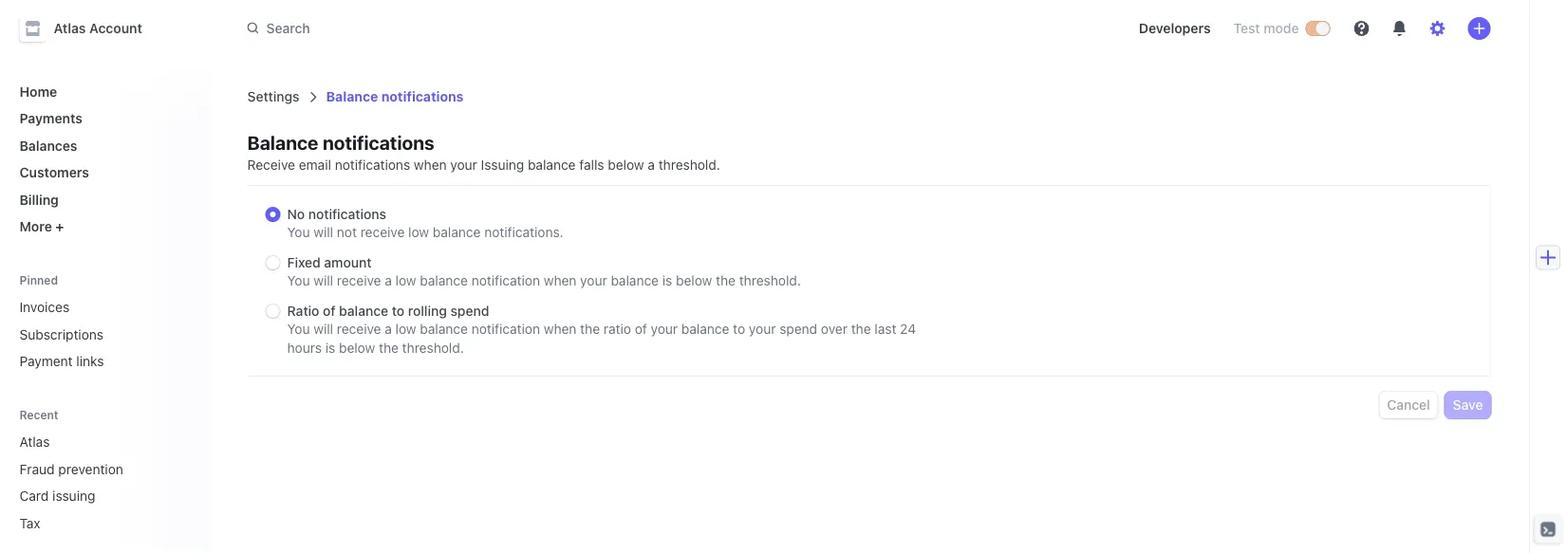 Task type: vqa. For each thing, say whether or not it's contained in the screenshot.


Task type: describe. For each thing, give the bounding box(es) containing it.
a inside fixed amount you will receive a low balance notification when your balance is below the threshold.
[[385, 273, 392, 289]]

your inside fixed amount you will receive a low balance notification when your balance is below the threshold.
[[580, 273, 607, 289]]

notifications image
[[1392, 21, 1408, 36]]

payment links
[[19, 354, 104, 369]]

receive
[[247, 157, 295, 173]]

more +
[[19, 219, 64, 235]]

threshold. inside balance notifications receive email notifications when your issuing balance falls below a threshold.
[[659, 157, 720, 173]]

fixed
[[287, 255, 321, 271]]

notification inside ratio of balance to rolling spend you will receive a low balance notification when the ratio of your balance to your spend over the last 24 hours is below the threshold.
[[472, 321, 540, 337]]

notifications for no notifications you will not receive low balance notifications.
[[308, 207, 386, 222]]

recent navigation links element
[[0, 400, 209, 539]]

not
[[337, 225, 357, 240]]

receive inside fixed amount you will receive a low balance notification when your balance is below the threshold.
[[337, 273, 381, 289]]

customers link
[[12, 157, 194, 188]]

fixed amount you will receive a low balance notification when your balance is below the threshold.
[[287, 255, 801, 289]]

hours
[[287, 340, 322, 356]]

balance up rolling
[[420, 273, 468, 289]]

your inside balance notifications receive email notifications when your issuing balance falls below a threshold.
[[450, 157, 477, 173]]

you inside ratio of balance to rolling spend you will receive a low balance notification when the ratio of your balance to your spend over the last 24 hours is below the threshold.
[[287, 321, 310, 337]]

help image
[[1354, 21, 1370, 36]]

recent element
[[0, 427, 209, 539]]

invoices
[[19, 300, 69, 315]]

account
[[89, 20, 142, 36]]

save
[[1453, 397, 1484, 413]]

balance inside balance notifications receive email notifications when your issuing balance falls below a threshold.
[[528, 157, 576, 173]]

will inside ratio of balance to rolling spend you will receive a low balance notification when the ratio of your balance to your spend over the last 24 hours is below the threshold.
[[314, 321, 333, 337]]

24
[[900, 321, 916, 337]]

card
[[19, 489, 49, 504]]

balance notifications receive email notifications when your issuing balance falls below a threshold.
[[247, 131, 720, 173]]

ratio
[[287, 303, 319, 319]]

the inside fixed amount you will receive a low balance notification when your balance is below the threshold.
[[716, 273, 736, 289]]

balance up ratio
[[611, 273, 659, 289]]

customers
[[19, 165, 89, 180]]

tax
[[19, 516, 40, 531]]

card issuing link
[[12, 481, 168, 512]]

email
[[299, 157, 331, 173]]

core navigation links element
[[12, 76, 194, 242]]

card issuing
[[19, 489, 95, 504]]

Search text field
[[236, 11, 771, 46]]

is inside fixed amount you will receive a low balance notification when your balance is below the threshold.
[[663, 273, 673, 289]]

low for receive
[[408, 225, 429, 240]]

atlas for atlas account
[[54, 20, 86, 36]]

payments link
[[12, 103, 194, 134]]

issuing
[[52, 489, 95, 504]]

you for no
[[287, 225, 310, 240]]

below inside fixed amount you will receive a low balance notification when your balance is below the threshold.
[[676, 273, 712, 289]]

payment
[[19, 354, 73, 369]]

you for fixed
[[287, 273, 310, 289]]

notifications right "email"
[[335, 157, 410, 173]]

1 vertical spatial to
[[733, 321, 745, 337]]

fraud
[[19, 461, 55, 477]]

balance down rolling
[[420, 321, 468, 337]]

settings image
[[1430, 21, 1446, 36]]

your left over
[[749, 321, 776, 337]]

0 horizontal spatial to
[[392, 303, 405, 319]]

tax link
[[12, 508, 168, 539]]

pinned
[[19, 274, 58, 287]]

search
[[266, 20, 310, 36]]

threshold. inside ratio of balance to rolling spend you will receive a low balance notification when the ratio of your balance to your spend over the last 24 hours is below the threshold.
[[402, 340, 464, 356]]

invoices link
[[12, 292, 194, 323]]

settings
[[247, 89, 300, 104]]

0 vertical spatial spend
[[451, 303, 489, 319]]

low for a
[[396, 273, 416, 289]]

home
[[19, 84, 57, 99]]

balance for balance notifications receive email notifications when your issuing balance falls below a threshold.
[[247, 131, 319, 153]]

subscriptions
[[19, 327, 104, 342]]

last
[[875, 321, 897, 337]]

your right ratio
[[651, 321, 678, 337]]

payments
[[19, 111, 82, 126]]

notifications for balance notifications receive email notifications when your issuing balance falls below a threshold.
[[323, 131, 435, 153]]

receive inside no notifications you will not receive low balance notifications.
[[361, 225, 405, 240]]

balances link
[[12, 130, 194, 161]]

links
[[76, 354, 104, 369]]

cancel
[[1387, 397, 1431, 413]]



Task type: locate. For each thing, give the bounding box(es) containing it.
atlas account button
[[19, 15, 161, 42]]

billing
[[19, 192, 59, 207]]

1 vertical spatial of
[[635, 321, 647, 337]]

2 horizontal spatial below
[[676, 273, 712, 289]]

2 vertical spatial receive
[[337, 321, 381, 337]]

you down ratio
[[287, 321, 310, 337]]

pinned navigation links element
[[12, 265, 198, 377]]

receive
[[361, 225, 405, 240], [337, 273, 381, 289], [337, 321, 381, 337]]

0 vertical spatial threshold.
[[659, 157, 720, 173]]

you
[[287, 225, 310, 240], [287, 273, 310, 289], [287, 321, 310, 337]]

1 vertical spatial a
[[385, 273, 392, 289]]

Search search field
[[236, 11, 771, 46]]

receive inside ratio of balance to rolling spend you will receive a low balance notification when the ratio of your balance to your spend over the last 24 hours is below the threshold.
[[337, 321, 381, 337]]

2 notification from the top
[[472, 321, 540, 337]]

0 horizontal spatial atlas
[[19, 434, 50, 450]]

atlas account
[[54, 20, 142, 36]]

atlas
[[54, 20, 86, 36], [19, 434, 50, 450]]

ratio
[[604, 321, 631, 337]]

0 vertical spatial when
[[414, 157, 447, 173]]

your left 'issuing'
[[450, 157, 477, 173]]

amount
[[324, 255, 372, 271]]

1 vertical spatial you
[[287, 273, 310, 289]]

recent
[[19, 409, 58, 422]]

is
[[663, 273, 673, 289], [325, 340, 335, 356]]

0 vertical spatial below
[[608, 157, 644, 173]]

low
[[408, 225, 429, 240], [396, 273, 416, 289], [396, 321, 416, 337]]

will inside no notifications you will not receive low balance notifications.
[[314, 225, 333, 240]]

notification inside fixed amount you will receive a low balance notification when your balance is below the threshold.
[[472, 273, 540, 289]]

+
[[55, 219, 64, 235]]

2 vertical spatial you
[[287, 321, 310, 337]]

no
[[287, 207, 305, 222]]

atlas inside atlas link
[[19, 434, 50, 450]]

subscriptions link
[[12, 319, 194, 350]]

balance up "email"
[[326, 89, 378, 104]]

1 horizontal spatial to
[[733, 321, 745, 337]]

1 horizontal spatial balance
[[326, 89, 378, 104]]

1 vertical spatial spend
[[780, 321, 818, 337]]

will down fixed
[[314, 273, 333, 289]]

notifications down balance notifications
[[323, 131, 435, 153]]

low up rolling
[[396, 273, 416, 289]]

save button
[[1446, 392, 1491, 419]]

1 vertical spatial atlas
[[19, 434, 50, 450]]

you down fixed
[[287, 273, 310, 289]]

notifications up not
[[308, 207, 386, 222]]

0 vertical spatial will
[[314, 225, 333, 240]]

3 you from the top
[[287, 321, 310, 337]]

settings link
[[247, 89, 300, 104]]

when
[[414, 157, 447, 173], [544, 273, 577, 289], [544, 321, 577, 337]]

atlas inside atlas account button
[[54, 20, 86, 36]]

0 horizontal spatial spend
[[451, 303, 489, 319]]

atlas left account
[[54, 20, 86, 36]]

spend
[[451, 303, 489, 319], [780, 321, 818, 337]]

balance up receive
[[247, 131, 319, 153]]

1 horizontal spatial below
[[608, 157, 644, 173]]

2 vertical spatial threshold.
[[402, 340, 464, 356]]

0 horizontal spatial balance
[[247, 131, 319, 153]]

1 horizontal spatial threshold.
[[659, 157, 720, 173]]

0 vertical spatial notification
[[472, 273, 540, 289]]

over
[[821, 321, 848, 337]]

2 will from the top
[[314, 273, 333, 289]]

0 horizontal spatial threshold.
[[402, 340, 464, 356]]

balance left the falls
[[528, 157, 576, 173]]

1 vertical spatial below
[[676, 273, 712, 289]]

issuing
[[481, 157, 524, 173]]

0 horizontal spatial of
[[323, 303, 336, 319]]

0 vertical spatial receive
[[361, 225, 405, 240]]

1 vertical spatial low
[[396, 273, 416, 289]]

1 horizontal spatial atlas
[[54, 20, 86, 36]]

balance right ratio
[[682, 321, 730, 337]]

your up ratio of balance to rolling spend you will receive a low balance notification when the ratio of your balance to your spend over the last 24 hours is below the threshold.
[[580, 273, 607, 289]]

will left not
[[314, 225, 333, 240]]

is inside ratio of balance to rolling spend you will receive a low balance notification when the ratio of your balance to your spend over the last 24 hours is below the threshold.
[[325, 340, 335, 356]]

no notifications you will not receive low balance notifications.
[[287, 207, 564, 240]]

pinned element
[[12, 292, 194, 377]]

notification
[[472, 273, 540, 289], [472, 321, 540, 337]]

low inside no notifications you will not receive low balance notifications.
[[408, 225, 429, 240]]

0 vertical spatial to
[[392, 303, 405, 319]]

you inside fixed amount you will receive a low balance notification when your balance is below the threshold.
[[287, 273, 310, 289]]

2 vertical spatial when
[[544, 321, 577, 337]]

1 horizontal spatial is
[[663, 273, 673, 289]]

a inside balance notifications receive email notifications when your issuing balance falls below a threshold.
[[648, 157, 655, 173]]

prevention
[[58, 461, 123, 477]]

when up no notifications you will not receive low balance notifications. on the left of the page
[[414, 157, 447, 173]]

0 horizontal spatial is
[[325, 340, 335, 356]]

0 vertical spatial of
[[323, 303, 336, 319]]

2 vertical spatial will
[[314, 321, 333, 337]]

home link
[[12, 76, 194, 107]]

notifications for balance notifications
[[381, 89, 464, 104]]

1 you from the top
[[287, 225, 310, 240]]

balance notifications
[[326, 89, 464, 104]]

notifications.
[[484, 225, 564, 240]]

0 vertical spatial atlas
[[54, 20, 86, 36]]

balance
[[326, 89, 378, 104], [247, 131, 319, 153]]

below inside ratio of balance to rolling spend you will receive a low balance notification when the ratio of your balance to your spend over the last 24 hours is below the threshold.
[[339, 340, 375, 356]]

payment links link
[[12, 346, 194, 377]]

0 horizontal spatial below
[[339, 340, 375, 356]]

you inside no notifications you will not receive low balance notifications.
[[287, 225, 310, 240]]

2 horizontal spatial threshold.
[[739, 273, 801, 289]]

low right not
[[408, 225, 429, 240]]

will for notifications
[[314, 225, 333, 240]]

notification down notifications.
[[472, 273, 540, 289]]

2 vertical spatial a
[[385, 321, 392, 337]]

2 you from the top
[[287, 273, 310, 289]]

1 vertical spatial is
[[325, 340, 335, 356]]

0 vertical spatial balance
[[326, 89, 378, 104]]

balances
[[19, 138, 77, 153]]

a inside ratio of balance to rolling spend you will receive a low balance notification when the ratio of your balance to your spend over the last 24 hours is below the threshold.
[[385, 321, 392, 337]]

will inside fixed amount you will receive a low balance notification when your balance is below the threshold.
[[314, 273, 333, 289]]

balance
[[528, 157, 576, 173], [433, 225, 481, 240], [420, 273, 468, 289], [611, 273, 659, 289], [339, 303, 388, 319], [420, 321, 468, 337], [682, 321, 730, 337]]

low down rolling
[[396, 321, 416, 337]]

when inside fixed amount you will receive a low balance notification when your balance is below the threshold.
[[544, 273, 577, 289]]

1 vertical spatial threshold.
[[739, 273, 801, 289]]

when inside balance notifications receive email notifications when your issuing balance falls below a threshold.
[[414, 157, 447, 173]]

low inside fixed amount you will receive a low balance notification when your balance is below the threshold.
[[396, 273, 416, 289]]

1 will from the top
[[314, 225, 333, 240]]

1 horizontal spatial spend
[[780, 321, 818, 337]]

1 vertical spatial balance
[[247, 131, 319, 153]]

of
[[323, 303, 336, 319], [635, 321, 647, 337]]

1 horizontal spatial of
[[635, 321, 647, 337]]

to
[[392, 303, 405, 319], [733, 321, 745, 337]]

notifications inside no notifications you will not receive low balance notifications.
[[308, 207, 386, 222]]

more
[[19, 219, 52, 235]]

test
[[1234, 20, 1261, 36]]

falls
[[579, 157, 604, 173]]

when inside ratio of balance to rolling spend you will receive a low balance notification when the ratio of your balance to your spend over the last 24 hours is below the threshold.
[[544, 321, 577, 337]]

balance inside no notifications you will not receive low balance notifications.
[[433, 225, 481, 240]]

developers
[[1139, 20, 1211, 36]]

0 vertical spatial a
[[648, 157, 655, 173]]

balance for balance notifications
[[326, 89, 378, 104]]

below inside balance notifications receive email notifications when your issuing balance falls below a threshold.
[[608, 157, 644, 173]]

below
[[608, 157, 644, 173], [676, 273, 712, 289], [339, 340, 375, 356]]

will up hours
[[314, 321, 333, 337]]

fraud prevention
[[19, 461, 123, 477]]

atlas for atlas
[[19, 434, 50, 450]]

spend right rolling
[[451, 303, 489, 319]]

developers link
[[1132, 13, 1219, 44]]

notifications up balance notifications receive email notifications when your issuing balance falls below a threshold.
[[381, 89, 464, 104]]

1 vertical spatial when
[[544, 273, 577, 289]]

mode
[[1264, 20, 1299, 36]]

you down 'no'
[[287, 225, 310, 240]]

3 will from the top
[[314, 321, 333, 337]]

2 vertical spatial below
[[339, 340, 375, 356]]

threshold.
[[659, 157, 720, 173], [739, 273, 801, 289], [402, 340, 464, 356]]

when left ratio
[[544, 321, 577, 337]]

1 vertical spatial notification
[[472, 321, 540, 337]]

a
[[648, 157, 655, 173], [385, 273, 392, 289], [385, 321, 392, 337]]

balance left notifications.
[[433, 225, 481, 240]]

balance down "amount"
[[339, 303, 388, 319]]

notification down fixed amount you will receive a low balance notification when your balance is below the threshold.
[[472, 321, 540, 337]]

0 vertical spatial you
[[287, 225, 310, 240]]

will for amount
[[314, 273, 333, 289]]

fraud prevention link
[[12, 454, 168, 485]]

ratio of balance to rolling spend you will receive a low balance notification when the ratio of your balance to your spend over the last 24 hours is below the threshold.
[[287, 303, 916, 356]]

billing link
[[12, 184, 194, 215]]

notifications
[[381, 89, 464, 104], [323, 131, 435, 153], [335, 157, 410, 173], [308, 207, 386, 222]]

when down notifications.
[[544, 273, 577, 289]]

your
[[450, 157, 477, 173], [580, 273, 607, 289], [651, 321, 678, 337], [749, 321, 776, 337]]

low inside ratio of balance to rolling spend you will receive a low balance notification when the ratio of your balance to your spend over the last 24 hours is below the threshold.
[[396, 321, 416, 337]]

1 notification from the top
[[472, 273, 540, 289]]

will
[[314, 225, 333, 240], [314, 273, 333, 289], [314, 321, 333, 337]]

test mode
[[1234, 20, 1299, 36]]

2 vertical spatial low
[[396, 321, 416, 337]]

threshold. inside fixed amount you will receive a low balance notification when your balance is below the threshold.
[[739, 273, 801, 289]]

is right hours
[[325, 340, 335, 356]]

rolling
[[408, 303, 447, 319]]

is up ratio of balance to rolling spend you will receive a low balance notification when the ratio of your balance to your spend over the last 24 hours is below the threshold.
[[663, 273, 673, 289]]

atlas up fraud
[[19, 434, 50, 450]]

0 vertical spatial is
[[663, 273, 673, 289]]

1 vertical spatial receive
[[337, 273, 381, 289]]

cancel button
[[1380, 392, 1438, 419]]

the
[[716, 273, 736, 289], [580, 321, 600, 337], [851, 321, 871, 337], [379, 340, 399, 356]]

balance inside balance notifications receive email notifications when your issuing balance falls below a threshold.
[[247, 131, 319, 153]]

0 vertical spatial low
[[408, 225, 429, 240]]

atlas link
[[12, 427, 168, 458]]

1 vertical spatial will
[[314, 273, 333, 289]]

spend left over
[[780, 321, 818, 337]]



